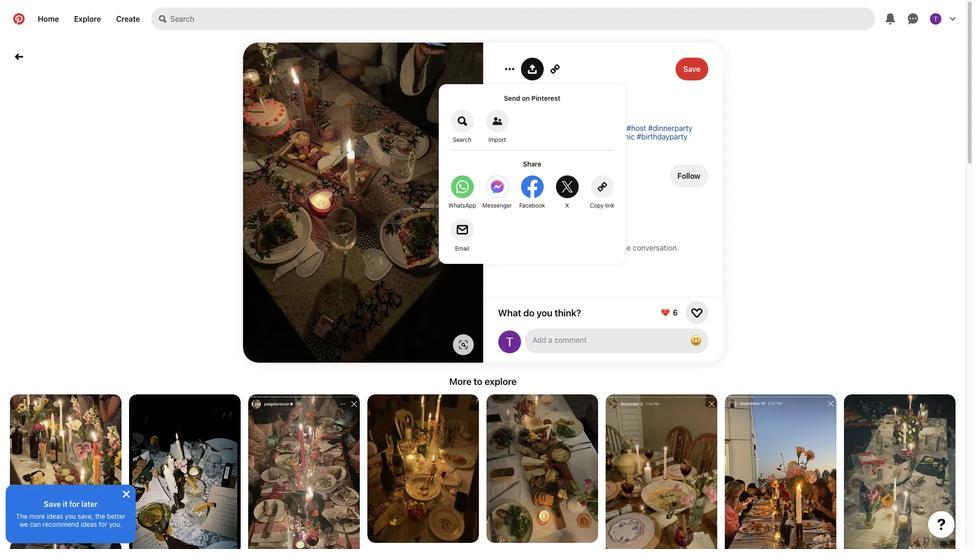 Task type: describe. For each thing, give the bounding box(es) containing it.
more
[[29, 512, 45, 520]]

start
[[602, 244, 618, 252]]

0 vertical spatial you
[[537, 307, 553, 318]]

#dinnerpicnic link
[[498, 141, 545, 149]]

home
[[38, 15, 59, 23]]

what do you think?
[[498, 307, 581, 318]]

do
[[524, 307, 535, 318]]

6
[[673, 308, 678, 317]]

girls night
[[498, 101, 558, 116]]

x
[[565, 202, 569, 209]]

facebook
[[519, 202, 545, 209]]

no
[[498, 244, 508, 252]]

tyler black image
[[930, 13, 942, 25]]

we
[[19, 520, 28, 528]]

one
[[579, 244, 591, 252]]

no comments yet! add one to start the conversation.
[[498, 244, 679, 252]]

izzy
[[525, 168, 537, 176]]

you.
[[109, 520, 122, 528]]

comments
[[510, 244, 546, 252]]

share on facebook image
[[521, 175, 544, 198]]

izzy 184 followers
[[525, 168, 565, 184]]

1 horizontal spatial ideas
[[81, 520, 97, 528]]

184
[[525, 176, 536, 184]]

1 vertical spatial to
[[474, 376, 483, 387]]

create link
[[109, 8, 148, 30]]

conversation.
[[633, 244, 679, 252]]

the
[[16, 512, 28, 520]]

#dinnerparty link
[[648, 124, 693, 132]]

add
[[563, 244, 577, 252]]

Search text field
[[170, 8, 875, 30]]

you inside save it for later the more ideas you save, the better we can recommend ideas for you.
[[65, 512, 76, 520]]

#picnic link
[[600, 124, 625, 132]]

save it for later the more ideas you save, the better we can recommend ideas for you.
[[16, 500, 125, 528]]

explore
[[485, 376, 517, 387]]

girls
[[498, 101, 524, 116]]

click to shop image
[[459, 340, 468, 350]]

#hosting
[[498, 124, 528, 132]]

0 vertical spatial the
[[620, 244, 631, 252]]

#birthdayparty link
[[637, 132, 688, 141]]

it
[[63, 500, 68, 508]]

follow
[[678, 172, 701, 180]]

think?
[[555, 307, 581, 318]]

izzy avatar link image
[[498, 165, 521, 187]]

1 horizontal spatial to
[[593, 244, 600, 252]]

link
[[605, 202, 615, 209]]

😃
[[690, 334, 702, 347]]

search icon image
[[159, 15, 167, 23]]

#birthdaypicnic link
[[582, 132, 635, 141]]



Task type: vqa. For each thing, say whether or not it's contained in the screenshot.
Expand Icon
no



Task type: locate. For each thing, give the bounding box(es) containing it.
0 horizontal spatial save
[[44, 500, 61, 508]]

this contains an image of: post-dinner details image
[[129, 394, 241, 549]]

#dinneridea
[[586, 141, 627, 149]]

to right the more
[[474, 376, 483, 387]]

#hosting link
[[498, 124, 528, 132]]

save
[[683, 65, 701, 73], [44, 500, 61, 508]]

you
[[537, 307, 553, 318], [65, 512, 76, 520]]

night
[[527, 101, 558, 116]]

recommend
[[43, 520, 79, 528]]

1 vertical spatial save
[[44, 500, 61, 508]]

girls night link
[[498, 101, 708, 116]]

explore
[[74, 15, 101, 23]]

2 this contains an image of: image from the left
[[844, 394, 956, 549]]

follow button
[[670, 165, 708, 187]]

more to explore
[[449, 376, 517, 387]]

ideas down it on the left bottom
[[47, 512, 63, 520]]

list
[[0, 394, 966, 549]]

#birthdayparty #dinnerpicnic #partyidea #dinneridea
[[498, 132, 688, 149]]

#picnic
[[600, 124, 625, 132]]

1 horizontal spatial save
[[683, 65, 701, 73]]

1 horizontal spatial this contains an image of: image
[[844, 394, 956, 549]]

you right do
[[537, 307, 553, 318]]

1 vertical spatial you
[[65, 512, 76, 520]]

Add a comment field
[[533, 336, 679, 344]]

#birthdaypicnic
[[582, 132, 635, 141]]

more
[[449, 376, 472, 387]]

for
[[69, 500, 80, 508], [99, 520, 107, 528]]

create
[[116, 15, 140, 23]]

save,
[[78, 512, 94, 520]]

#partyidea
[[547, 141, 584, 149]]

0 vertical spatial to
[[593, 244, 600, 252]]

you down it on the left bottom
[[65, 512, 76, 520]]

share
[[523, 160, 542, 168]]

#dinnerpicnic
[[498, 141, 545, 149]]

1 horizontal spatial this contains an image of: dinner party image
[[606, 394, 717, 549]]

ideas
[[47, 512, 63, 520], [81, 520, 97, 528]]

1 vertical spatial the
[[95, 512, 105, 520]]

email
[[455, 245, 469, 252]]

0 horizontal spatial this contains an image of: dinner party image
[[487, 394, 598, 543]]

what
[[498, 307, 521, 318]]

better
[[107, 512, 125, 520]]

0 vertical spatial save
[[683, 65, 701, 73]]

whatsapp
[[449, 202, 476, 209]]

save button
[[676, 58, 708, 80], [676, 58, 708, 80]]

0 horizontal spatial ideas
[[47, 512, 63, 520]]

0 horizontal spatial to
[[474, 376, 483, 387]]

1 horizontal spatial you
[[537, 307, 553, 318]]

this contains an image of: dinner party image
[[487, 394, 598, 543], [606, 394, 717, 549]]

the
[[620, 244, 631, 252], [95, 512, 105, 520]]

on
[[522, 94, 530, 102]]

#dinnerparty #gardenparty
[[498, 124, 693, 141]]

#gardenparty link
[[498, 132, 545, 141]]

0 horizontal spatial for
[[69, 500, 80, 508]]

explore link
[[67, 8, 109, 30]]

the right save,
[[95, 512, 105, 520]]

send
[[504, 94, 520, 102]]

this contains an image of: 🍸dinner at mine image
[[725, 394, 837, 549]]

share on twitter image
[[556, 175, 579, 198]]

ideas down later
[[81, 520, 97, 528]]

can
[[30, 520, 41, 528]]

blacklashes1000 image
[[498, 331, 521, 353]]

😃 button
[[525, 329, 708, 353], [687, 332, 705, 350]]

the inside save it for later the more ideas you save, the better we can recommend ideas for you.
[[95, 512, 105, 520]]

messenger
[[483, 202, 512, 209]]

2 this contains an image of: dinner party image from the left
[[606, 394, 717, 549]]

0 horizontal spatial the
[[95, 512, 105, 520]]

this contains an image of: diner image
[[367, 394, 479, 543]]

share on email image
[[451, 219, 474, 241]]

the right the start
[[620, 244, 631, 252]]

this contains an image of: 🪞 image
[[10, 394, 122, 534]]

this contains an image of: elegant graduation party ideas aesthetic image
[[10, 541, 122, 549]]

0 horizontal spatial you
[[65, 512, 76, 520]]

1 horizontal spatial for
[[99, 520, 107, 528]]

#dinneridea link
[[586, 141, 627, 149]]

pinterest
[[532, 94, 561, 102]]

send on pinterest
[[504, 94, 561, 102]]

0 vertical spatial for
[[69, 500, 80, 508]]

search
[[453, 136, 472, 143]]

yet!
[[548, 244, 561, 252]]

1 this contains an image of: dinner party image from the left
[[487, 394, 598, 543]]

#gardenparty
[[498, 132, 545, 141]]

for right it on the left bottom
[[69, 500, 80, 508]]

1 vertical spatial for
[[99, 520, 107, 528]]

copy link
[[590, 202, 615, 209]]

home link
[[30, 8, 67, 30]]

followers
[[538, 176, 565, 184]]

this contains an image of: image
[[248, 394, 360, 549], [844, 394, 956, 549]]

save inside save it for later the more ideas you save, the better we can recommend ideas for you.
[[44, 500, 61, 508]]

copy
[[590, 202, 604, 209]]

share on messenger image
[[486, 175, 509, 198]]

reaction image
[[691, 307, 703, 318]]

#host link
[[627, 124, 646, 132]]

later
[[81, 500, 98, 508]]

1 horizontal spatial the
[[620, 244, 631, 252]]

to
[[593, 244, 600, 252], [474, 376, 483, 387]]

#host
[[627, 124, 646, 132]]

1 this contains an image of: image from the left
[[248, 394, 360, 549]]

to right the one
[[593, 244, 600, 252]]

0 horizontal spatial this contains an image of: image
[[248, 394, 360, 549]]

for left you.
[[99, 520, 107, 528]]

#dinnerparty
[[648, 124, 693, 132]]

izzy link
[[525, 168, 537, 176]]

save for save it for later the more ideas you save, the better we can recommend ideas for you.
[[44, 500, 61, 508]]

save for save
[[683, 65, 701, 73]]

import
[[489, 136, 506, 143]]

#birthdayparty
[[637, 132, 688, 141]]



